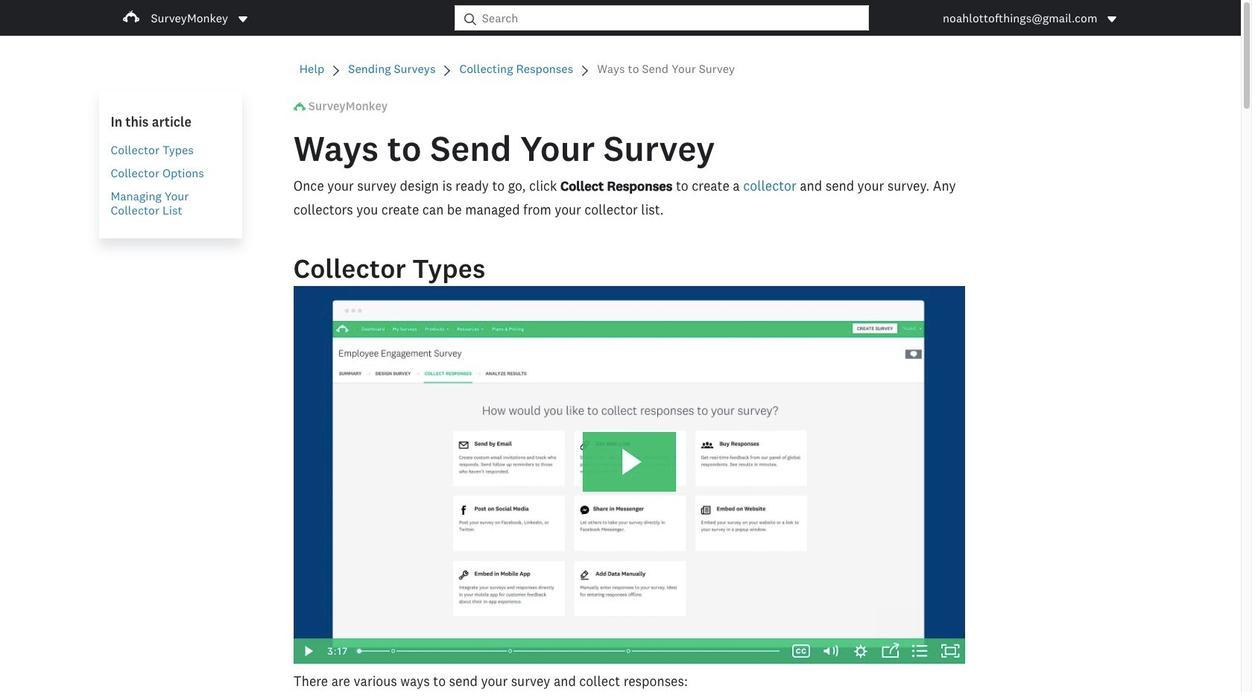 Task type: vqa. For each thing, say whether or not it's contained in the screenshot.
info icon
no



Task type: locate. For each thing, give the bounding box(es) containing it.
search image
[[464, 13, 476, 25]]

search image
[[464, 13, 476, 25]]

open image
[[237, 13, 249, 25], [1107, 13, 1119, 25], [239, 16, 248, 22], [1108, 16, 1117, 22]]

playbar slider
[[348, 639, 787, 664]]

video element
[[294, 286, 966, 664]]



Task type: describe. For each thing, give the bounding box(es) containing it.
Search text field
[[476, 6, 869, 30]]

chapter markers toolbar
[[359, 639, 779, 664]]



